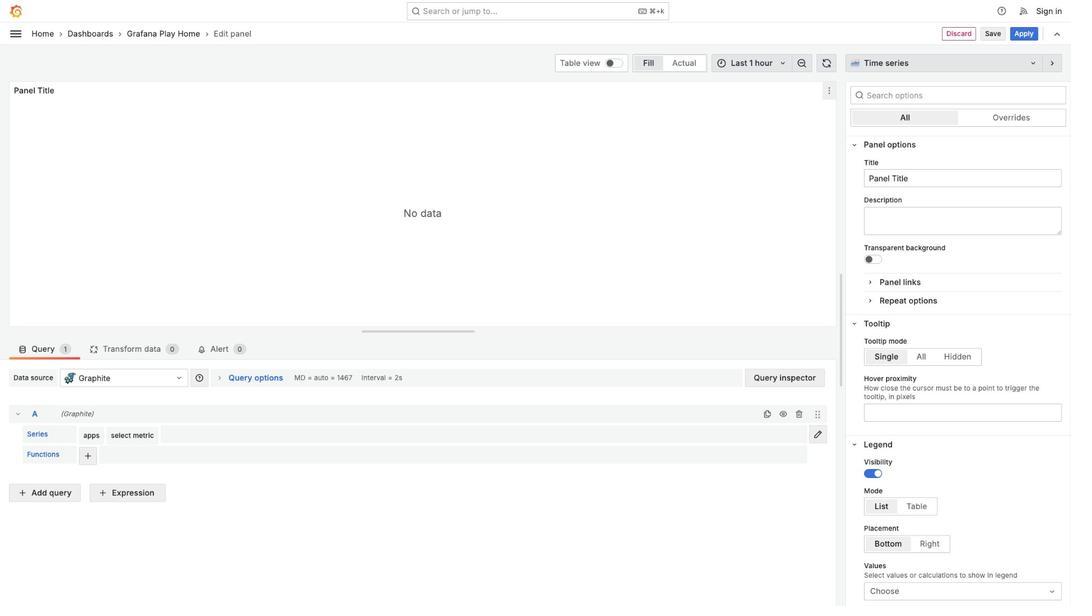 Task type: describe. For each thing, give the bounding box(es) containing it.
none number field inside the options group tooltip element
[[865, 404, 1062, 422]]

panel options description field property editor element
[[865, 197, 1062, 235]]

help image
[[997, 6, 1007, 16]]

none text field inside options group panel options element
[[865, 207, 1062, 235]]

table view element
[[605, 59, 624, 68]]

option group for legend placement field property editor element
[[865, 536, 951, 554]]

open data source help image
[[195, 374, 204, 383]]

expand query row image
[[215, 374, 224, 383]]

refresh dashboard image
[[822, 58, 832, 68]]

legend placement field property editor element
[[865, 525, 1062, 554]]

options group tooltip toggle image
[[851, 320, 859, 328]]

remove query image
[[795, 410, 804, 419]]

open menu image
[[9, 27, 23, 40]]

options group panel options element
[[847, 136, 1071, 315]]

collapse query row image
[[14, 410, 23, 419]]

options group panel links toggle image
[[867, 279, 875, 286]]

Select a data source field
[[60, 369, 188, 387]]

panel options transparent background field property editor element
[[865, 244, 1062, 264]]



Task type: vqa. For each thing, say whether or not it's contained in the screenshot.
2nd Toggle switch element from the top of the panel editor option pane content element
yes



Task type: locate. For each thing, give the bounding box(es) containing it.
grafana image
[[9, 4, 23, 18]]

close options pane image
[[1048, 58, 1058, 68]]

2 toggle switch element from the top
[[865, 469, 883, 478]]

toggle switch element inside 'panel options transparent background field property editor' element
[[865, 255, 883, 264]]

news image
[[1020, 6, 1030, 16]]

option group inside legend mode field property editor element
[[865, 498, 938, 516]]

panel editor option pane content element
[[846, 54, 1072, 607]]

options group repeat options toggle image
[[867, 297, 875, 305]]

option group inside tooltip tooltip mode field property editor element
[[865, 348, 983, 366]]

None field
[[865, 169, 1062, 187]]

option group for tooltip tooltip mode field property editor element
[[865, 348, 983, 366]]

None number field
[[865, 404, 1062, 422]]

panel options title field property editor element
[[865, 159, 1062, 187]]

option group inside legend placement field property editor element
[[865, 536, 951, 554]]

1 toggle switch element from the top
[[865, 255, 883, 264]]

1 vertical spatial toggle switch element
[[865, 469, 883, 478]]

add new function image
[[83, 452, 92, 461]]

hide response image
[[779, 410, 788, 419]]

tab list
[[9, 336, 837, 360]]

duplicate query image
[[763, 410, 772, 419]]

legend values field property editor element
[[865, 563, 1062, 601]]

options group legend element
[[847, 436, 1071, 607]]

None text field
[[865, 207, 1062, 235]]

options group tooltip element
[[847, 315, 1071, 436]]

toggle switch element
[[865, 255, 883, 264], [865, 469, 883, 478]]

toggle switch element inside legend visibility field property editor element
[[865, 469, 883, 478]]

tooltip tooltip mode field property editor element
[[865, 338, 1062, 366]]

Search options text field
[[851, 86, 1067, 104]]

toggle editor mode image
[[814, 430, 823, 439]]

zoom out time range image
[[797, 58, 807, 68]]

legend visibility field property editor element
[[865, 459, 1062, 478]]

option group for legend mode field property editor element
[[865, 498, 938, 516]]

options group panel options toggle image
[[851, 141, 859, 149]]

graphite logo image
[[65, 373, 76, 384]]

none field inside options group panel options element
[[865, 169, 1062, 187]]

options group legend toggle image
[[851, 441, 859, 449]]

0 vertical spatial toggle switch element
[[865, 255, 883, 264]]

tooltip hover proximity field property editor element
[[865, 375, 1062, 422]]

menu for panel with title panel title image
[[825, 86, 834, 95]]

legend mode field property editor element
[[865, 487, 1062, 516]]

option group
[[633, 54, 707, 72], [851, 109, 1067, 127], [865, 348, 983, 366], [865, 498, 938, 516], [865, 536, 951, 554]]



